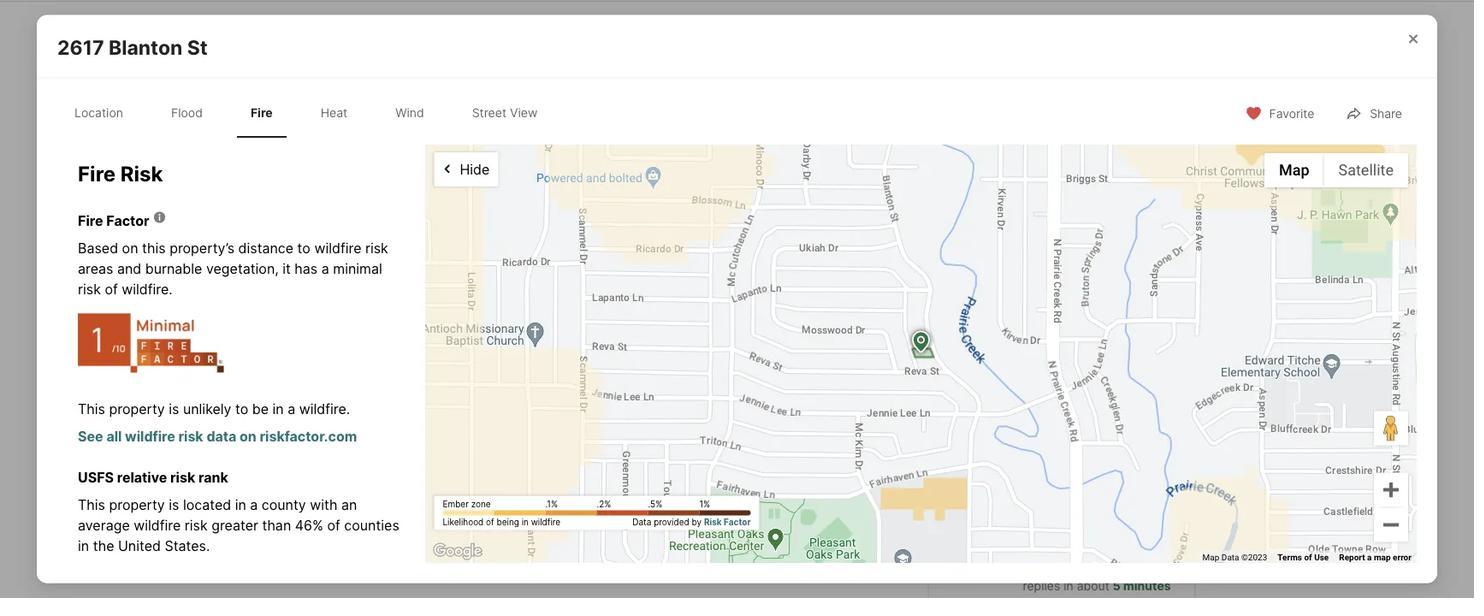 Task type: describe. For each thing, give the bounding box(es) containing it.
based
[[78, 240, 118, 256]]

0 horizontal spatial to
[[235, 401, 248, 417]]

street view inside "tab"
[[472, 106, 538, 120]]

this for this property is located in a county with an average wildfire risk greater than
[[78, 497, 105, 513]]

wildfire inside this property is located in a county with an average wildfire risk greater than
[[134, 517, 181, 534]]

of for terms of use
[[1304, 552, 1312, 562]]

this home is pending
[[949, 391, 1154, 415]]

minimal
[[333, 260, 382, 277]]

tami carter dallas redfin agent
[[1023, 523, 1134, 557]]

is for this property is located in a county with an average wildfire risk greater than
[[169, 497, 179, 513]]

$265,000 get pre-approved
[[278, 442, 472, 484]]

fire factor
[[78, 212, 149, 229]]

view inside "tab"
[[510, 106, 538, 120]]

agent
[[1100, 542, 1134, 557]]

terms
[[1278, 552, 1302, 562]]

baths
[[587, 468, 624, 485]]

and inside the seller has accepted an offer, and this property is now
[[949, 458, 973, 475]]

0 horizontal spatial risk
[[120, 161, 163, 186]]

1 horizontal spatial data
[[1222, 552, 1239, 562]]

a inside this property is located in a county with an average wildfire risk greater than
[[250, 497, 258, 513]]

fire for fire
[[251, 106, 273, 120]]

on
[[354, 371, 372, 385]]

2617 for 2617 blanton st
[[57, 35, 104, 59]]

data provided by risk factor
[[632, 517, 751, 527]]

states.
[[165, 538, 210, 554]]

google image
[[430, 540, 486, 563]]

risk inside based on this property's distance to wildfire risk areas and burnable vegetation, it has
[[365, 240, 388, 256]]

an inside the seller has accepted an offer, and this property is now
[[1108, 437, 1124, 454]]

tami carter link
[[1023, 523, 1101, 540]]

dallas redfin agenttami carter image
[[949, 523, 1009, 583]]

all
[[106, 428, 122, 445]]

fire risk
[[78, 161, 163, 186]]

street view tab
[[458, 92, 551, 134]]

a right be
[[288, 401, 295, 417]]

about
[[278, 550, 338, 574]]

plans
[[516, 310, 548, 325]]

a left 'map'
[[1367, 552, 1372, 562]]

46
[[295, 517, 312, 534]]

map for map
[[1279, 161, 1309, 179]]

likelihood
[[443, 517, 484, 527]]

floor plans
[[484, 310, 548, 325]]

is inside the seller has accepted an offer, and this property is now
[[1064, 458, 1075, 475]]

zone
[[471, 499, 491, 509]]

ft
[[689, 468, 702, 485]]

1 horizontal spatial risk
[[704, 517, 722, 527]]

this inside based on this property's distance to wildfire risk areas and burnable vegetation, it has
[[142, 240, 166, 256]]

with
[[310, 497, 337, 513]]

accepted
[[1043, 437, 1104, 454]]

.1%
[[545, 499, 558, 509]]

this for this home is pending
[[949, 391, 991, 415]]

4 tab from the left
[[743, 5, 827, 46]]

burnable
[[145, 260, 202, 277]]

property for this property is located in a county with an average wildfire risk greater than
[[109, 497, 165, 513]]

1 vertical spatial home
[[383, 550, 437, 574]]

dallas inside tami carter dallas redfin agent
[[1023, 542, 1057, 557]]

street view inside button
[[608, 310, 675, 325]]

have questions?
[[949, 490, 1075, 509]]

st for 2617 blanton st
[[187, 35, 208, 59]]

%
[[312, 517, 323, 534]]

street view button
[[570, 301, 690, 335]]

minutes
[[1123, 578, 1171, 593]]

tami carter typically replies in about
[[1023, 560, 1139, 593]]

seller
[[978, 437, 1013, 454]]

pending .
[[1110, 458, 1169, 475]]

by
[[692, 517, 702, 527]]

2 baths
[[587, 442, 624, 485]]

34
[[1108, 310, 1124, 325]]

walkthrough
[[350, 310, 424, 325]]

and inside based on this property's distance to wildfire risk areas and burnable vegetation, it has
[[117, 260, 141, 277]]

counties
[[344, 517, 399, 534]]

ember zone
[[443, 499, 491, 509]]

than
[[262, 517, 291, 534]]

hide
[[460, 161, 490, 178]]

vegetation,
[[206, 260, 279, 277]]

property for this property is unlikely to be in a wildfire.
[[109, 401, 165, 417]]

1,738 sq ft
[[668, 442, 720, 485]]

street inside "tab"
[[472, 106, 507, 120]]

risk factor link
[[704, 517, 751, 527]]

oct
[[376, 371, 401, 385]]

34 photos button
[[1070, 301, 1182, 335]]

wind tab
[[382, 92, 438, 134]]

favorite button
[[1231, 96, 1329, 131]]

floor
[[484, 310, 514, 325]]

this for this property is unlikely to be in a wildfire.
[[78, 401, 105, 417]]

0 vertical spatial tab list
[[278, 2, 841, 46]]

map region
[[267, 0, 1474, 598]]

county
[[262, 497, 306, 513]]

0 vertical spatial home
[[996, 391, 1050, 415]]

blanton for 2617 blanton st dallas , tx 75227
[[314, 403, 366, 419]]

terms of use link
[[1278, 552, 1329, 562]]

2617 blanton st dallas , tx 75227
[[278, 403, 499, 419]]

distance
[[238, 240, 294, 256]]

have
[[949, 490, 987, 509]]

the
[[93, 538, 114, 554]]

34 photos
[[1108, 310, 1167, 325]]

redfin
[[299, 68, 336, 81]]

menu bar inside 2617 blanton st dialog
[[1264, 153, 1408, 187]]

location
[[74, 106, 123, 120]]

greater
[[211, 517, 258, 534]]

is for this property is unlikely to be in a wildfire.
[[169, 401, 179, 417]]

floor plans button
[[446, 301, 563, 335]]

likelihood of being in wildfire
[[443, 517, 560, 527]]

in right being
[[522, 517, 529, 527]]

5 minutes
[[1113, 578, 1171, 593]]

see all wildfire risk data on riskfactor.com
[[78, 428, 357, 445]]

0 vertical spatial pending
[[1075, 391, 1154, 415]]

2 tab from the left
[[476, 5, 605, 46]]

this inside the seller has accepted an offer, and this property is now
[[977, 458, 1001, 475]]

flood tab
[[157, 92, 216, 134]]

0 vertical spatial factor
[[106, 212, 149, 229]]

relative
[[117, 469, 167, 486]]

typically
[[1092, 560, 1139, 575]]

1 vertical spatial pending
[[1110, 458, 1162, 475]]

an inside this property is located in a county with an average wildfire risk greater than
[[341, 497, 357, 513]]

property inside the seller has accepted an offer, and this property is now
[[1005, 458, 1061, 475]]

this property is located in a county with an average wildfire risk greater than
[[78, 497, 357, 534]]

favorite
[[1269, 107, 1314, 121]]

about
[[1077, 578, 1109, 593]]

report a map error
[[1339, 552, 1412, 562]]

areas
[[78, 260, 113, 277]]

st for 2617 blanton st dallas , tx 75227
[[369, 403, 383, 419]]



Task type: locate. For each thing, give the bounding box(es) containing it.
in left the
[[78, 538, 89, 554]]

0 vertical spatial dallas
[[391, 403, 429, 419]]

united
[[118, 538, 161, 554]]

tami for tami carter dallas redfin agent
[[1023, 523, 1055, 540]]

in right be
[[273, 401, 284, 417]]

map entry image
[[788, 369, 901, 483]]

a inside a minimal risk of wildfire.
[[321, 260, 329, 277]]

2617 up location
[[57, 35, 104, 59]]

0 horizontal spatial an
[[341, 497, 357, 513]]

0 horizontal spatial view
[[510, 106, 538, 120]]

0 vertical spatial an
[[1108, 437, 1124, 454]]

1 vertical spatial dallas
[[1023, 542, 1057, 557]]

1 vertical spatial blanton
[[314, 403, 366, 419]]

is left "located"
[[169, 497, 179, 513]]

satellite
[[1339, 161, 1394, 179]]

tab list inside 2617 blanton st dialog
[[57, 89, 568, 138]]

ember
[[443, 499, 469, 509]]

offer,
[[1127, 437, 1161, 454]]

1 horizontal spatial home
[[996, 391, 1050, 415]]

in inside tami carter typically replies in about
[[1064, 578, 1073, 593]]

2617 inside "element"
[[57, 35, 104, 59]]

located
[[183, 497, 231, 513]]

1 vertical spatial map
[[1203, 552, 1219, 562]]

questions?
[[991, 490, 1075, 509]]

0 horizontal spatial street view
[[472, 106, 538, 120]]

carter down redfin
[[1053, 560, 1089, 575]]

risk up the fire factor
[[120, 161, 163, 186]]

1 vertical spatial factor
[[724, 517, 751, 527]]

be
[[252, 401, 269, 417]]

0 vertical spatial street view
[[472, 106, 538, 120]]

1 horizontal spatial on
[[240, 428, 257, 445]]

has right 'seller'
[[1016, 437, 1039, 454]]

5
[[1113, 578, 1121, 593]]

risk down the areas
[[78, 281, 101, 297]]

to
[[297, 240, 310, 256], [235, 401, 248, 417]]

0 vertical spatial map
[[1279, 161, 1309, 179]]

,
[[429, 403, 433, 419]]

0 vertical spatial tami
[[1023, 523, 1055, 540]]

0 horizontal spatial blanton
[[109, 35, 183, 59]]

wildfire up 'united'
[[134, 517, 181, 534]]

and
[[117, 260, 141, 277], [949, 458, 973, 475]]

share button
[[1331, 96, 1417, 131]]

of left use
[[1304, 552, 1312, 562]]

a up greater
[[250, 497, 258, 513]]

in up greater
[[235, 497, 246, 513]]

now
[[1079, 458, 1106, 475]]

redfin
[[1060, 542, 1096, 557]]

property up all
[[109, 401, 165, 417]]

1 vertical spatial data
[[1222, 552, 1239, 562]]

0 horizontal spatial data
[[632, 517, 651, 527]]

map for map data ©2023
[[1203, 552, 1219, 562]]

pending up the offer,
[[1075, 391, 1154, 415]]

risk inside see all wildfire risk data on riskfactor.com link
[[178, 428, 203, 445]]

wildfire. down burnable
[[122, 281, 173, 297]]

tami inside tami carter dallas redfin agent
[[1023, 523, 1055, 540]]

data
[[207, 428, 236, 445]]

2 horizontal spatial this
[[977, 458, 1001, 475]]

risk left rank on the left of the page
[[170, 469, 195, 486]]

st down oct
[[369, 403, 383, 419]]

1%
[[699, 499, 710, 509]]

error
[[1393, 552, 1412, 562]]

factor up based
[[106, 212, 149, 229]]

on inside based on this property's distance to wildfire risk areas and burnable vegetation, it has
[[122, 240, 138, 256]]

fire factor score logo image
[[78, 299, 224, 373]]

1 vertical spatial view
[[646, 310, 675, 325]]

0 vertical spatial and
[[117, 260, 141, 277]]

this inside this property is located in a county with an average wildfire risk greater than
[[78, 497, 105, 513]]

and right the areas
[[117, 260, 141, 277]]

risk up minimal
[[365, 240, 388, 256]]

risk left data
[[178, 428, 203, 445]]

.2%
[[597, 499, 611, 509]]

tami up replies
[[1023, 560, 1050, 575]]

property down relative
[[109, 497, 165, 513]]

©2023
[[1241, 552, 1267, 562]]

2023
[[426, 371, 455, 385]]

2
[[587, 442, 599, 466]]

tab
[[380, 5, 476, 46], [476, 5, 605, 46], [605, 5, 743, 46], [743, 5, 827, 46]]

wildfire. up riskfactor.com
[[299, 401, 350, 417]]

in left about
[[1064, 578, 1073, 593]]

this up the
[[949, 391, 991, 415]]

1 horizontal spatial st
[[369, 403, 383, 419]]

pending
[[1075, 391, 1154, 415], [1110, 458, 1162, 475]]

carter up redfin
[[1058, 523, 1101, 540]]

0 vertical spatial street
[[472, 106, 507, 120]]

a
[[321, 260, 329, 277], [288, 401, 295, 417], [250, 497, 258, 513], [1367, 552, 1372, 562]]

1 horizontal spatial to
[[297, 240, 310, 256]]

$265,000
[[278, 442, 375, 466]]

1 vertical spatial risk
[[704, 517, 722, 527]]

wind
[[395, 106, 424, 120]]

1 vertical spatial wildfire.
[[299, 401, 350, 417]]

and down the
[[949, 458, 973, 475]]

1 vertical spatial tab list
[[57, 89, 568, 138]]

% of counties in the united states.
[[78, 517, 399, 554]]

1 vertical spatial carter
[[1053, 560, 1089, 575]]

0 horizontal spatial street
[[472, 106, 507, 120]]

tab list containing location
[[57, 89, 568, 138]]

a left minimal
[[321, 260, 329, 277]]

data down .5%
[[632, 517, 651, 527]]

1 horizontal spatial view
[[646, 310, 675, 325]]

is up accepted
[[1054, 391, 1071, 415]]

heat tab
[[307, 92, 361, 134]]

terms of use
[[1278, 552, 1329, 562]]

risk inside this property is located in a county with an average wildfire risk greater than
[[185, 517, 208, 534]]

1 vertical spatial on
[[240, 428, 257, 445]]

property
[[109, 401, 165, 417], [1005, 458, 1061, 475], [109, 497, 165, 513]]

dallas down '22,'
[[391, 403, 429, 419]]

approved
[[417, 470, 472, 484]]

on right data
[[240, 428, 257, 445]]

1 vertical spatial fire
[[78, 161, 116, 186]]

in inside % of counties in the united states.
[[78, 538, 89, 554]]

st inside "element"
[[187, 35, 208, 59]]

1 horizontal spatial street
[[608, 310, 644, 325]]

this up see
[[78, 401, 105, 417]]

1 horizontal spatial and
[[949, 458, 973, 475]]

1 horizontal spatial wildfire.
[[299, 401, 350, 417]]

1 horizontal spatial this
[[342, 550, 379, 574]]

carter inside tami carter dallas redfin agent
[[1058, 523, 1101, 540]]

1 horizontal spatial map
[[1279, 161, 1309, 179]]

fire inside tab
[[251, 106, 273, 120]]

see all wildfire risk data on riskfactor.com link
[[78, 420, 405, 447]]

1 horizontal spatial factor
[[724, 517, 751, 527]]

0 horizontal spatial st
[[187, 35, 208, 59]]

to left be
[[235, 401, 248, 417]]

has right it
[[295, 260, 318, 277]]

on down the fire factor
[[122, 240, 138, 256]]

2 tami from the top
[[1023, 560, 1050, 575]]

data left ©2023
[[1222, 552, 1239, 562]]

0 vertical spatial to
[[297, 240, 310, 256]]

carter
[[1058, 523, 1101, 540], [1053, 560, 1089, 575]]

map
[[1374, 552, 1391, 562]]

2617 for 2617 blanton st dallas , tx 75227
[[278, 403, 311, 419]]

this down 'seller'
[[977, 458, 1001, 475]]

about this home
[[278, 550, 437, 574]]

0 horizontal spatial has
[[295, 260, 318, 277]]

being
[[497, 517, 519, 527]]

1 horizontal spatial has
[[1016, 437, 1039, 454]]

blanton
[[109, 35, 183, 59], [314, 403, 366, 419]]

1 vertical spatial 2617
[[278, 403, 311, 419]]

2 vertical spatial this
[[342, 550, 379, 574]]

a minimal risk of wildfire.
[[78, 260, 382, 297]]

home up 'seller'
[[996, 391, 1050, 415]]

of down the areas
[[105, 281, 118, 297]]

0 horizontal spatial on
[[122, 240, 138, 256]]

has inside based on this property's distance to wildfire risk areas and burnable vegetation, it has
[[295, 260, 318, 277]]

is left unlikely
[[169, 401, 179, 417]]

1 horizontal spatial blanton
[[314, 403, 366, 419]]

pending link
[[1110, 458, 1162, 475]]

blanton up flood
[[109, 35, 183, 59]]

factor right by
[[724, 517, 751, 527]]

fire left heat
[[251, 106, 273, 120]]

0 horizontal spatial factor
[[106, 212, 149, 229]]

usfs relative risk rank
[[78, 469, 228, 486]]

1 vertical spatial this
[[977, 458, 1001, 475]]

on oct 22, 2023
[[351, 371, 455, 385]]

map button
[[1264, 153, 1324, 187]]

1 vertical spatial st
[[369, 403, 383, 419]]

0 horizontal spatial map
[[1203, 552, 1219, 562]]

blanton inside "element"
[[109, 35, 183, 59]]

view
[[510, 106, 538, 120], [646, 310, 675, 325]]

has inside the seller has accepted an offer, and this property is now
[[1016, 437, 1039, 454]]

2617 blanton st dialog
[[37, 0, 1474, 598]]

fire tab
[[237, 92, 286, 134]]

wildfire right all
[[125, 428, 175, 445]]

1 horizontal spatial 2617
[[278, 403, 311, 419]]

0 horizontal spatial home
[[383, 550, 437, 574]]

of inside a minimal risk of wildfire.
[[105, 281, 118, 297]]

an left the offer,
[[1108, 437, 1124, 454]]

0 horizontal spatial dallas
[[391, 403, 429, 419]]

carter for tami carter typically replies in about
[[1053, 560, 1089, 575]]

1 vertical spatial has
[[1016, 437, 1039, 454]]

3d walkthrough button
[[292, 301, 439, 335]]

dallas down tami carter link
[[1023, 542, 1057, 557]]

map inside popup button
[[1279, 161, 1309, 179]]

an right with
[[341, 497, 357, 513]]

of for likelihood of being in wildfire
[[486, 517, 494, 527]]

3d
[[331, 310, 347, 325]]

report
[[1339, 552, 1365, 562]]

hide button
[[434, 152, 498, 186]]

0 horizontal spatial and
[[117, 260, 141, 277]]

0 vertical spatial fire
[[251, 106, 273, 120]]

2 vertical spatial property
[[109, 497, 165, 513]]

replies
[[1023, 578, 1060, 593]]

.5%
[[648, 499, 662, 509]]

0 vertical spatial wildfire.
[[122, 281, 173, 297]]

0 horizontal spatial wildfire.
[[122, 281, 173, 297]]

fire up the fire factor
[[78, 161, 116, 186]]

risk inside a minimal risk of wildfire.
[[78, 281, 101, 297]]

in inside this property is located in a county with an average wildfire risk greater than
[[235, 497, 246, 513]]

flood
[[171, 106, 203, 120]]

tab list
[[278, 2, 841, 46], [57, 89, 568, 138]]

carter for tami carter dallas redfin agent
[[1058, 523, 1101, 540]]

redfin pending link
[[278, 50, 921, 352]]

1 vertical spatial and
[[949, 458, 973, 475]]

blanton down on
[[314, 403, 366, 419]]

tami for tami carter typically replies in about
[[1023, 560, 1050, 575]]

pending
[[338, 68, 385, 81]]

1,738
[[668, 442, 720, 466]]

it
[[283, 260, 291, 277]]

of left being
[[486, 517, 494, 527]]

the
[[949, 437, 974, 454]]

see
[[78, 428, 103, 445]]

wildfire down .1%
[[531, 517, 560, 527]]

0 horizontal spatial this
[[142, 240, 166, 256]]

1 vertical spatial street view
[[608, 310, 675, 325]]

risk
[[120, 161, 163, 186], [704, 517, 722, 527]]

2617 blanton st, dallas, tx 75227 image
[[278, 50, 921, 349], [928, 50, 1196, 196], [928, 203, 1196, 349]]

of for % of counties in the united states.
[[327, 517, 340, 534]]

risk up states.
[[185, 517, 208, 534]]

to right distance on the left top
[[297, 240, 310, 256]]

0 vertical spatial property
[[109, 401, 165, 417]]

1 vertical spatial street
[[608, 310, 644, 325]]

this
[[949, 391, 991, 415], [78, 401, 105, 417], [78, 497, 105, 513]]

fire for fire risk
[[78, 161, 116, 186]]

property up "questions?"
[[1005, 458, 1061, 475]]

0 vertical spatial this
[[142, 240, 166, 256]]

2617 up riskfactor.com
[[278, 403, 311, 419]]

75227
[[459, 403, 499, 419]]

unlikely
[[183, 401, 231, 417]]

2617 blanton st
[[57, 35, 208, 59]]

pending down the offer,
[[1110, 458, 1162, 475]]

0 vertical spatial on
[[122, 240, 138, 256]]

pre-
[[392, 470, 417, 484]]

to inside based on this property's distance to wildfire risk areas and burnable vegetation, it has
[[297, 240, 310, 256]]

is for this home is pending
[[1054, 391, 1071, 415]]

this up burnable
[[142, 240, 166, 256]]

3 tab from the left
[[605, 5, 743, 46]]

1 vertical spatial property
[[1005, 458, 1061, 475]]

home down counties
[[383, 550, 437, 574]]

0 vertical spatial carter
[[1058, 523, 1101, 540]]

0 vertical spatial view
[[510, 106, 538, 120]]

0 vertical spatial st
[[187, 35, 208, 59]]

0 horizontal spatial 2617
[[57, 35, 104, 59]]

of right '%'
[[327, 517, 340, 534]]

2617
[[57, 35, 104, 59], [278, 403, 311, 419]]

0 vertical spatial data
[[632, 517, 651, 527]]

heat
[[321, 106, 347, 120]]

map left ©2023
[[1203, 552, 1219, 562]]

carter inside tami carter typically replies in about
[[1053, 560, 1089, 575]]

wildfire. inside a minimal risk of wildfire.
[[122, 281, 173, 297]]

1 vertical spatial to
[[235, 401, 248, 417]]

3d walkthrough
[[331, 310, 424, 325]]

tami down "questions?"
[[1023, 523, 1055, 540]]

0 vertical spatial 2617
[[57, 35, 104, 59]]

menu bar
[[1264, 153, 1408, 187]]

photos
[[1127, 310, 1167, 325]]

fire up based
[[78, 212, 103, 229]]

22,
[[405, 371, 422, 385]]

st up flood
[[187, 35, 208, 59]]

view inside button
[[646, 310, 675, 325]]

is
[[1054, 391, 1071, 415], [169, 401, 179, 417], [1064, 458, 1075, 475], [169, 497, 179, 513]]

tami inside tami carter typically replies in about
[[1023, 560, 1050, 575]]

risk right by
[[704, 517, 722, 527]]

fire for fire factor
[[78, 212, 103, 229]]

2 vertical spatial fire
[[78, 212, 103, 229]]

1 tab from the left
[[380, 5, 476, 46]]

riskfactor.com
[[260, 428, 357, 445]]

of
[[105, 281, 118, 297], [486, 517, 494, 527], [327, 517, 340, 534], [1304, 552, 1312, 562]]

2617 blanton st element
[[57, 15, 228, 60]]

1 horizontal spatial dallas
[[1023, 542, 1057, 557]]

dallas
[[391, 403, 429, 419], [1023, 542, 1057, 557]]

1 horizontal spatial an
[[1108, 437, 1124, 454]]

0 vertical spatial risk
[[120, 161, 163, 186]]

is down accepted
[[1064, 458, 1075, 475]]

is inside this property is located in a county with an average wildfire risk greater than
[[169, 497, 179, 513]]

baths link
[[587, 468, 624, 485]]

1 tami from the top
[[1023, 523, 1055, 540]]

map down "favorite"
[[1279, 161, 1309, 179]]

of inside % of counties in the united states.
[[327, 517, 340, 534]]

beds
[[513, 468, 546, 485]]

0 vertical spatial blanton
[[109, 35, 183, 59]]

location tab
[[61, 92, 137, 134]]

this down counties
[[342, 550, 379, 574]]

wildfire up minimal
[[314, 240, 361, 256]]

1 horizontal spatial street view
[[608, 310, 675, 325]]

property inside this property is located in a county with an average wildfire risk greater than
[[109, 497, 165, 513]]

st
[[187, 35, 208, 59], [369, 403, 383, 419]]

this up average
[[78, 497, 105, 513]]

share
[[1370, 107, 1402, 121]]

street inside button
[[608, 310, 644, 325]]

menu bar containing map
[[1264, 153, 1408, 187]]

0 vertical spatial has
[[295, 260, 318, 277]]

1 vertical spatial an
[[341, 497, 357, 513]]

wildfire inside based on this property's distance to wildfire risk areas and burnable vegetation, it has
[[314, 240, 361, 256]]

1 vertical spatial tami
[[1023, 560, 1050, 575]]

blanton for 2617 blanton st
[[109, 35, 183, 59]]



Task type: vqa. For each thing, say whether or not it's contained in the screenshot.
United
yes



